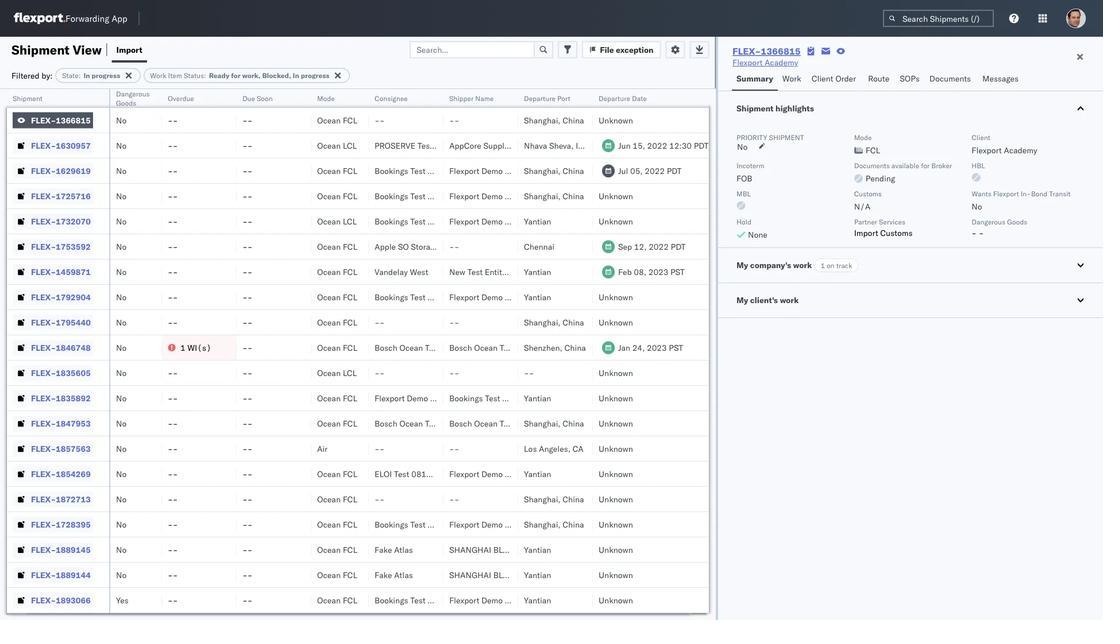 Task type: describe. For each thing, give the bounding box(es) containing it.
Search Shipments (/) text field
[[883, 10, 994, 27]]

no for flex-1366815
[[116, 115, 127, 125]]

flexport demo shipper co. for 1728395
[[449, 520, 547, 530]]

filtered by:
[[11, 70, 53, 80]]

unknown for 1732070
[[599, 216, 633, 226]]

pst for feb 08, 2023 pst
[[671, 267, 685, 277]]

vandelay west
[[375, 267, 428, 277]]

unknown for 1889145
[[599, 545, 633, 555]]

no for flex-1889144
[[116, 570, 127, 580]]

resize handle column header for shipment
[[95, 89, 109, 621]]

soon
[[257, 94, 273, 103]]

shipment for shipment highlights
[[737, 103, 774, 113]]

company's
[[750, 260, 791, 270]]

shipper for flex-1629619
[[505, 166, 533, 176]]

apple
[[375, 242, 396, 252]]

fcl for flex-1889144
[[343, 570, 357, 580]]

mbl
[[737, 189, 751, 198]]

jul
[[618, 166, 628, 176]]

shipper for flex-1732070
[[505, 216, 533, 226]]

departure date button
[[593, 91, 714, 103]]

1725716
[[56, 191, 91, 201]]

ltd
[[511, 141, 522, 151]]

co., for flex-1889144
[[537, 570, 553, 580]]

no for flex-1872713
[[116, 494, 127, 505]]

flex-1835892
[[31, 393, 91, 403]]

incoterm
[[737, 161, 765, 170]]

flex-1889145 button
[[13, 542, 93, 558]]

ocean fcl for flex-1753592
[[317, 242, 357, 252]]

flexport academy
[[733, 57, 798, 68]]

flex-1854269
[[31, 469, 91, 479]]

ocean for 1629619
[[317, 166, 341, 176]]

flex- for flex-1753592 button at the left
[[31, 242, 56, 252]]

flex- up flexport academy on the top of page
[[733, 45, 761, 57]]

flex-1889145
[[31, 545, 91, 555]]

fake for flex-1889145
[[375, 545, 392, 555]]

shanghai, for flex-1366815
[[524, 115, 561, 125]]

co. for 1725716
[[535, 191, 547, 201]]

due
[[243, 94, 255, 103]]

bookings for flex-1893066
[[375, 596, 408, 606]]

shipment button
[[7, 91, 98, 103]]

proserve
[[375, 141, 415, 151]]

flex- for flex-1835605 button
[[31, 368, 56, 378]]

client's
[[750, 295, 778, 305]]

sep
[[618, 242, 632, 252]]

los angeles, ca
[[524, 444, 584, 454]]

pdt for sep 12, 2022 pdt
[[671, 242, 686, 252]]

import button
[[112, 37, 147, 63]]

state
[[62, 71, 79, 80]]

flexport inside wants flexport in-bond transit no
[[993, 189, 1019, 198]]

flexport demo shipper co. for 1725716
[[449, 191, 547, 201]]

exception
[[616, 45, 654, 55]]

chennai
[[524, 242, 554, 252]]

ocean for 1889144
[[317, 570, 341, 580]]

shanghai, for flex-1872713
[[524, 494, 561, 505]]

0 vertical spatial pdt
[[694, 141, 709, 151]]

ocean for 1732070
[[317, 216, 341, 226]]

filtered
[[11, 70, 39, 80]]

fob
[[737, 174, 753, 184]]

appcore
[[449, 141, 481, 151]]

route
[[868, 74, 890, 84]]

india
[[576, 141, 594, 151]]

2 : from the left
[[204, 71, 206, 80]]

1 vertical spatial mode
[[854, 133, 872, 142]]

jan
[[618, 343, 630, 353]]

shipper for flex-1725716
[[505, 191, 533, 201]]

flex-1847953 button
[[13, 416, 93, 432]]

flex-1872713
[[31, 494, 91, 505]]

flex-1629619 button
[[13, 163, 93, 179]]

2022 for 05,
[[645, 166, 665, 176]]

account
[[435, 141, 465, 151]]

dangerous goods button
[[110, 87, 158, 107]]

1835892
[[56, 393, 91, 403]]

hold
[[737, 218, 752, 226]]

flex-1732070 button
[[13, 213, 93, 230]]

status
[[184, 71, 204, 80]]

shanghai, for flex-1725716
[[524, 191, 561, 201]]

1 horizontal spatial flex-1366815
[[733, 45, 801, 57]]

shipment for shipment view
[[11, 42, 70, 57]]

ocean fcl for flex-1728395
[[317, 520, 357, 530]]

flex-1725716 button
[[13, 188, 93, 204]]

use)
[[478, 242, 498, 252]]

fake for flex-1889144
[[375, 570, 392, 580]]

shenzhen,
[[524, 343, 562, 353]]

demo for 1792904
[[482, 292, 503, 302]]

china for flex-1725716
[[563, 191, 584, 201]]

ocean for 1725716
[[317, 191, 341, 201]]

no inside wants flexport in-bond transit no
[[972, 202, 982, 212]]

flex-1725716
[[31, 191, 91, 201]]

flex- for flex-1857563 button
[[31, 444, 56, 454]]

demo for 1728395
[[482, 520, 503, 530]]

shanghai, china for flex-1725716
[[524, 191, 584, 201]]

shipment
[[769, 133, 804, 142]]

no for flex-1846748
[[116, 343, 127, 353]]

shipper name button
[[444, 91, 507, 103]]

1792904
[[56, 292, 91, 302]]

client order
[[812, 74, 856, 84]]

ocean for 1846748
[[317, 343, 341, 353]]

flex- for the flex-1847953 button
[[31, 419, 56, 429]]

flexport academy link
[[733, 57, 798, 68]]

no for flex-1854269
[[116, 469, 127, 479]]

co. for 1629619
[[535, 166, 547, 176]]

flex- for flex-1629619 button
[[31, 166, 56, 176]]

departure for departure port
[[524, 94, 556, 103]]

bookings test consignee for flex-1728395
[[375, 520, 466, 530]]

flexport demo shipper co. for 1629619
[[449, 166, 547, 176]]

shipper for flex-1893066
[[505, 596, 533, 606]]

flex-1854269 button
[[13, 466, 93, 482]]

shanghai, for flex-1728395
[[524, 520, 561, 530]]

no for flex-1459871
[[116, 267, 127, 277]]

unknown for 1854269
[[599, 469, 633, 479]]

client order button
[[807, 68, 864, 91]]

unknown for 1857563
[[599, 444, 633, 454]]

no down priority
[[737, 142, 748, 152]]

documents button
[[925, 68, 978, 91]]

1872713
[[56, 494, 91, 505]]

flex-1366815 button
[[13, 112, 93, 128]]

wants flexport in-bond transit no
[[972, 189, 1071, 212]]

work for my client's work
[[780, 295, 799, 305]]

academy inside client flexport academy incoterm fob
[[1004, 145, 1038, 155]]

05,
[[630, 166, 643, 176]]

yantian for flex-1459871
[[524, 267, 551, 277]]

state : in progress
[[62, 71, 120, 80]]

customs inside partner services import customs
[[881, 228, 913, 238]]

storage
[[411, 242, 439, 252]]

goods for dangerous goods
[[116, 99, 136, 107]]

flex-1728395
[[31, 520, 91, 530]]

summary button
[[732, 68, 778, 91]]

ocean for 1893066
[[317, 596, 341, 606]]

bookings for flex-1792904
[[375, 292, 408, 302]]

shipment view
[[11, 42, 102, 57]]

consignee for flex-1792904
[[428, 292, 466, 302]]

work item status : ready for work, blocked, in progress
[[150, 71, 330, 80]]

track
[[837, 261, 852, 270]]

flex-1366815 inside flex-1366815 button
[[31, 115, 91, 125]]

flex-1630957
[[31, 141, 91, 151]]

(do
[[441, 242, 458, 252]]

dangerous goods - -
[[972, 218, 1028, 238]]

1889144
[[56, 570, 91, 580]]

1835605
[[56, 368, 91, 378]]

08,
[[634, 267, 647, 277]]

shipper for flex-1854269
[[505, 469, 533, 479]]

my for my company's work
[[737, 260, 748, 270]]

no for flex-1630957
[[116, 141, 127, 151]]

4 resize handle column header from the left
[[298, 89, 311, 621]]

atlas for flex-1889145
[[394, 545, 413, 555]]

messages button
[[978, 68, 1025, 91]]

flex-1792904 button
[[13, 289, 93, 305]]

new test entity 2
[[449, 267, 513, 277]]

shanghai, china for flex-1847953
[[524, 419, 584, 429]]

081801
[[411, 469, 441, 479]]

consignee for flex-1728395
[[428, 520, 466, 530]]

consignee for flex-1725716
[[428, 191, 466, 201]]

flex-1835605
[[31, 368, 91, 378]]

flex-1629619
[[31, 166, 91, 176]]

client for flexport
[[972, 133, 991, 142]]

3 resize handle column header from the left
[[223, 89, 237, 621]]

sops button
[[895, 68, 925, 91]]

Search... text field
[[410, 41, 535, 58]]

flex- for 'flex-1889144' button
[[31, 570, 56, 580]]

air
[[317, 444, 328, 454]]

bluetech for 1889145
[[493, 545, 535, 555]]

jul 05, 2022 pdt
[[618, 166, 682, 176]]

2023 for 24,
[[647, 343, 667, 353]]

unknown for 1835892
[[599, 393, 633, 403]]

dangerous goods
[[116, 89, 150, 107]]

goods for dangerous goods - -
[[1007, 218, 1028, 226]]

fake atlas for flex-1889144
[[375, 570, 413, 580]]

yes
[[116, 596, 129, 606]]

bookings for flex-1728395
[[375, 520, 408, 530]]

1854269
[[56, 469, 91, 479]]

no for flex-1728395
[[116, 520, 127, 530]]

1847953
[[56, 419, 91, 429]]

partner
[[854, 218, 877, 226]]



Task type: locate. For each thing, give the bounding box(es) containing it.
1 vertical spatial ocean lcl
[[317, 216, 357, 226]]

documents up pending
[[854, 161, 890, 170]]

flex-1459871 button
[[13, 264, 93, 280]]

bluetech
[[493, 545, 535, 555], [493, 570, 535, 580]]

flex-1366815 link
[[733, 45, 801, 57]]

dangerous down import button
[[116, 89, 150, 98]]

in
[[84, 71, 90, 80], [293, 71, 299, 80]]

messages
[[983, 74, 1019, 84]]

for left 'work,'
[[231, 71, 241, 80]]

1 yantian from the top
[[524, 216, 551, 226]]

work up highlights
[[783, 74, 801, 84]]

eloi
[[375, 469, 392, 479]]

entity
[[485, 267, 506, 277]]

flex- down flex-1835892 button
[[31, 419, 56, 429]]

flex-1366815 up flexport academy on the top of page
[[733, 45, 801, 57]]

pdt right 12:30
[[694, 141, 709, 151]]

import inside partner services import customs
[[854, 228, 878, 238]]

4 shanghai, china from the top
[[524, 317, 584, 328]]

mode button
[[311, 91, 357, 103]]

0 vertical spatial ltd
[[555, 545, 569, 555]]

0 horizontal spatial flex-1366815
[[31, 115, 91, 125]]

1 fake from the top
[[375, 545, 392, 555]]

progress
[[92, 71, 120, 80], [301, 71, 330, 80]]

0 vertical spatial my
[[737, 260, 748, 270]]

ocean for 1366815
[[317, 115, 341, 125]]

13 unknown from the top
[[599, 545, 633, 555]]

flex- for flex-1630957 button
[[31, 141, 56, 151]]

15 unknown from the top
[[599, 596, 633, 606]]

2 departure from the left
[[599, 94, 630, 103]]

flex- down flex-1732070 button
[[31, 242, 56, 252]]

1 horizontal spatial documents
[[930, 74, 971, 84]]

7 yantian from the top
[[524, 570, 551, 580]]

6 yantian from the top
[[524, 545, 551, 555]]

shipment down summary button
[[737, 103, 774, 113]]

0 horizontal spatial academy
[[765, 57, 798, 68]]

flex- down flex-1725716 button on the left of the page
[[31, 216, 56, 226]]

work
[[793, 260, 812, 270], [780, 295, 799, 305]]

apple so storage (do not use)
[[375, 242, 498, 252]]

1 vertical spatial ltd
[[555, 570, 569, 580]]

my left company's
[[737, 260, 748, 270]]

pst
[[671, 267, 685, 277], [669, 343, 683, 353]]

1 vertical spatial dangerous
[[972, 218, 1006, 226]]

1 vertical spatial lcl
[[343, 216, 357, 226]]

0 vertical spatial 2022
[[647, 141, 667, 151]]

1 vertical spatial fake
[[375, 570, 392, 580]]

goods inside dangerous goods - -
[[1007, 218, 1028, 226]]

goods down wants flexport in-bond transit no
[[1007, 218, 1028, 226]]

0 horizontal spatial departure
[[524, 94, 556, 103]]

2 fake atlas from the top
[[375, 570, 413, 580]]

1 horizontal spatial mode
[[854, 133, 872, 142]]

client inside client flexport academy incoterm fob
[[972, 133, 991, 142]]

0 vertical spatial documents
[[930, 74, 971, 84]]

1 ltd from the top
[[555, 545, 569, 555]]

work inside button
[[783, 74, 801, 84]]

departure port
[[524, 94, 570, 103]]

no right 1857563
[[116, 444, 127, 454]]

2022 right 12,
[[649, 242, 669, 252]]

7 shanghai, from the top
[[524, 520, 561, 530]]

los
[[524, 444, 537, 454]]

no right the 1459871
[[116, 267, 127, 277]]

flex- for "flex-1728395" button
[[31, 520, 56, 530]]

6 shanghai, china from the top
[[524, 494, 584, 505]]

1 atlas from the top
[[394, 545, 413, 555]]

customs up n/a
[[854, 189, 882, 198]]

4 unknown from the top
[[599, 292, 633, 302]]

1 horizontal spatial academy
[[1004, 145, 1038, 155]]

1 horizontal spatial import
[[854, 228, 878, 238]]

4 shanghai, from the top
[[524, 317, 561, 328]]

academy down flex-1366815 link
[[765, 57, 798, 68]]

eloi test 081801
[[375, 469, 441, 479]]

7 shanghai, china from the top
[[524, 520, 584, 530]]

0 horizontal spatial progress
[[92, 71, 120, 80]]

fcl for flex-1872713
[[343, 494, 357, 505]]

flex- down "flex-1889145" button
[[31, 570, 56, 580]]

2 atlas from the top
[[394, 570, 413, 580]]

0 vertical spatial for
[[231, 71, 241, 80]]

no down wants
[[972, 202, 982, 212]]

pdt for jul 05, 2022 pdt
[[667, 166, 682, 176]]

2 fake from the top
[[375, 570, 392, 580]]

: left ready
[[204, 71, 206, 80]]

2 vertical spatial 2022
[[649, 242, 669, 252]]

lcl for -
[[343, 368, 357, 378]]

9 unknown from the top
[[599, 444, 633, 454]]

shipment down filtered
[[13, 94, 43, 103]]

1 in from the left
[[84, 71, 90, 80]]

2 lcl from the top
[[343, 216, 357, 226]]

2022 for 12,
[[649, 242, 669, 252]]

no up yes on the left
[[116, 570, 127, 580]]

file exception
[[600, 45, 654, 55]]

client up hbl at the top right of the page
[[972, 133, 991, 142]]

flex- for flex-1732070 button
[[31, 216, 56, 226]]

2 co., from the top
[[537, 570, 553, 580]]

shanghai, china for flex-1728395
[[524, 520, 584, 530]]

forwarding app
[[66, 13, 127, 24]]

work left item
[[150, 71, 166, 80]]

4 ocean fcl from the top
[[317, 242, 357, 252]]

dangerous down wants
[[972, 218, 1006, 226]]

flex-1835892 button
[[13, 390, 93, 407]]

1 horizontal spatial :
[[204, 71, 206, 80]]

ocean fcl for flex-1872713
[[317, 494, 357, 505]]

ocean for 1795440
[[317, 317, 341, 328]]

1889145
[[56, 545, 91, 555]]

0 vertical spatial work
[[793, 260, 812, 270]]

resize handle column header
[[95, 89, 109, 621], [148, 89, 162, 621], [223, 89, 237, 621], [298, 89, 311, 621], [355, 89, 369, 621], [430, 89, 444, 621], [505, 89, 518, 621], [579, 89, 593, 621]]

1 resize handle column header from the left
[[95, 89, 109, 621]]

shipment up the 'by:'
[[11, 42, 70, 57]]

flex- for flex-1459871 button
[[31, 267, 56, 277]]

0 horizontal spatial documents
[[854, 161, 890, 170]]

flex- down flex-1795440 button
[[31, 343, 56, 353]]

services
[[879, 218, 906, 226]]

2022 right 15,
[[647, 141, 667, 151]]

shanghai, for flex-1629619
[[524, 166, 561, 176]]

8 ocean fcl from the top
[[317, 343, 357, 353]]

my inside button
[[737, 295, 748, 305]]

fcl for flex-1795440
[[343, 317, 357, 328]]

6 ocean fcl from the top
[[317, 292, 357, 302]]

1 vertical spatial shanghai bluetech co., ltd
[[449, 570, 569, 580]]

2 vertical spatial ocean lcl
[[317, 368, 357, 378]]

1 vertical spatial import
[[854, 228, 878, 238]]

flex- down flex-1629619 button
[[31, 191, 56, 201]]

flex- down flex-1753592 button at the left
[[31, 267, 56, 277]]

1366815 inside button
[[56, 115, 91, 125]]

work for my company's work
[[793, 260, 812, 270]]

co. for 1854269
[[535, 469, 547, 479]]

bluetech for 1889144
[[493, 570, 535, 580]]

customs n/a
[[854, 189, 882, 212]]

lcl
[[343, 141, 357, 151], [343, 216, 357, 226], [343, 368, 357, 378]]

shanghai for 1889145
[[449, 545, 491, 555]]

1 vertical spatial for
[[921, 161, 930, 170]]

0 vertical spatial fake
[[375, 545, 392, 555]]

import down app
[[116, 45, 142, 55]]

yantian for flex-1854269
[[524, 469, 551, 479]]

co.,
[[537, 545, 553, 555], [537, 570, 553, 580]]

jan 24, 2023 pst
[[618, 343, 683, 353]]

documents inside the documents button
[[930, 74, 971, 84]]

: down the "view"
[[79, 71, 81, 80]]

shanghai, china
[[524, 115, 584, 125], [524, 166, 584, 176], [524, 191, 584, 201], [524, 317, 584, 328], [524, 419, 584, 429], [524, 494, 584, 505], [524, 520, 584, 530]]

0 horizontal spatial in
[[84, 71, 90, 80]]

7 unknown from the top
[[599, 393, 633, 403]]

flex- down flex-1459871 button
[[31, 292, 56, 302]]

bosch ocean test
[[375, 343, 440, 353], [449, 343, 515, 353], [375, 419, 440, 429], [449, 419, 515, 429]]

0 vertical spatial 1
[[821, 261, 825, 270]]

goods
[[116, 99, 136, 107], [1007, 218, 1028, 226]]

flex- down flex-1835605 button
[[31, 393, 56, 403]]

1 horizontal spatial dangerous
[[972, 218, 1006, 226]]

shipper for flex-1728395
[[505, 520, 533, 530]]

2023 right 08,
[[649, 267, 669, 277]]

unknown for 1889144
[[599, 570, 633, 580]]

flex- down shipment button
[[31, 115, 56, 125]]

shipper inside button
[[449, 94, 474, 103]]

west
[[410, 267, 428, 277]]

forwarding app link
[[14, 13, 127, 24]]

1 vertical spatial 2023
[[647, 343, 667, 353]]

0 vertical spatial mode
[[317, 94, 335, 103]]

1 shanghai from the top
[[449, 545, 491, 555]]

2 vertical spatial lcl
[[343, 368, 357, 378]]

departure for departure date
[[599, 94, 630, 103]]

3 ocean lcl from the top
[[317, 368, 357, 378]]

0 horizontal spatial client
[[812, 74, 834, 84]]

customs down services
[[881, 228, 913, 238]]

sheva,
[[549, 141, 574, 151]]

flexport. image
[[14, 13, 66, 24]]

flexport demo shipper co. for 1893066
[[449, 596, 547, 606]]

6 shanghai, from the top
[[524, 494, 561, 505]]

3 shanghai, from the top
[[524, 191, 561, 201]]

flex-1792904
[[31, 292, 91, 302]]

1366815 up flexport academy on the top of page
[[761, 45, 801, 57]]

no for flex-1732070
[[116, 216, 127, 226]]

progress up mode button
[[301, 71, 330, 80]]

1 horizontal spatial client
[[972, 133, 991, 142]]

2 ocean fcl from the top
[[317, 166, 357, 176]]

shanghai, china for flex-1629619
[[524, 166, 584, 176]]

1 horizontal spatial goods
[[1007, 218, 1028, 226]]

2 vertical spatial pdt
[[671, 242, 686, 252]]

partner services import customs
[[854, 218, 913, 238]]

yantian for flex-1889144
[[524, 570, 551, 580]]

1 left wi(s)
[[180, 343, 185, 353]]

flex-1846748 button
[[13, 340, 93, 356]]

1 vertical spatial pdt
[[667, 166, 682, 176]]

1 my from the top
[[737, 260, 748, 270]]

0 vertical spatial flex-1366815
[[733, 45, 801, 57]]

3 shanghai, china from the top
[[524, 191, 584, 201]]

no for flex-1857563
[[116, 444, 127, 454]]

pdt up feb 08, 2023 pst at right top
[[671, 242, 686, 252]]

appcore supply ltd
[[449, 141, 522, 151]]

1 lcl from the top
[[343, 141, 357, 151]]

1 progress from the left
[[92, 71, 120, 80]]

bookings test consignee
[[375, 166, 466, 176], [375, 191, 466, 201], [375, 216, 466, 226], [375, 292, 466, 302], [449, 393, 541, 403], [375, 520, 466, 530], [375, 596, 466, 606]]

0 vertical spatial shipment
[[11, 42, 70, 57]]

pending
[[866, 174, 895, 184]]

2 unknown from the top
[[599, 191, 633, 201]]

1 vertical spatial 1
[[180, 343, 185, 353]]

3 lcl from the top
[[343, 368, 357, 378]]

0 horizontal spatial 1
[[180, 343, 185, 353]]

8 yantian from the top
[[524, 596, 551, 606]]

0 vertical spatial shanghai bluetech co., ltd
[[449, 545, 569, 555]]

0 vertical spatial goods
[[116, 99, 136, 107]]

1 bluetech from the top
[[493, 545, 535, 555]]

no right 1728395 on the bottom left of page
[[116, 520, 127, 530]]

0 vertical spatial client
[[812, 74, 834, 84]]

1 vertical spatial co.,
[[537, 570, 553, 580]]

12:30
[[669, 141, 692, 151]]

academy up in-
[[1004, 145, 1038, 155]]

1366815 up 1630957
[[56, 115, 91, 125]]

1857563
[[56, 444, 91, 454]]

0 vertical spatial dangerous
[[116, 89, 150, 98]]

vandelay
[[375, 267, 408, 277]]

nhava
[[524, 141, 547, 151]]

ocean fcl for flex-1725716
[[317, 191, 357, 201]]

no right 1872713
[[116, 494, 127, 505]]

flexport demo shipper co. for 1792904
[[449, 292, 547, 302]]

1 horizontal spatial in
[[293, 71, 299, 80]]

no for flex-1835892
[[116, 393, 127, 403]]

pst down "sep 12, 2022 pdt"
[[671, 267, 685, 277]]

5 shanghai, china from the top
[[524, 419, 584, 429]]

0 vertical spatial co.,
[[537, 545, 553, 555]]

1 horizontal spatial for
[[921, 161, 930, 170]]

5 unknown from the top
[[599, 317, 633, 328]]

1 : from the left
[[79, 71, 81, 80]]

0 vertical spatial import
[[116, 45, 142, 55]]

flex- for flex-1366815 button at the left of page
[[31, 115, 56, 125]]

no right 1629619
[[116, 166, 127, 176]]

ocean for 1889145
[[317, 545, 341, 555]]

no for flex-1889145
[[116, 545, 127, 555]]

no right 1846748
[[116, 343, 127, 353]]

flex- for "flex-1889145" button
[[31, 545, 56, 555]]

1 horizontal spatial 1366815
[[761, 45, 801, 57]]

no right 1753592
[[116, 242, 127, 252]]

no right 1630957
[[116, 141, 127, 151]]

2 my from the top
[[737, 295, 748, 305]]

5 resize handle column header from the left
[[355, 89, 369, 621]]

16 ocean fcl from the top
[[317, 596, 357, 606]]

consignee button
[[369, 91, 432, 103]]

6 unknown from the top
[[599, 368, 633, 378]]

unknown for 1835605
[[599, 368, 633, 378]]

0 horizontal spatial dangerous
[[116, 89, 150, 98]]

name
[[475, 94, 494, 103]]

pst right 24,
[[669, 343, 683, 353]]

date
[[632, 94, 647, 103]]

no for flex-1835605
[[116, 368, 127, 378]]

no for flex-1629619
[[116, 166, 127, 176]]

no for flex-1725716
[[116, 191, 127, 201]]

3 ocean fcl from the top
[[317, 191, 357, 201]]

0 horizontal spatial import
[[116, 45, 142, 55]]

no right 1725716
[[116, 191, 127, 201]]

1795440
[[56, 317, 91, 328]]

:
[[79, 71, 81, 80], [204, 71, 206, 80]]

2 shanghai bluetech co., ltd from the top
[[449, 570, 569, 580]]

1 ocean lcl from the top
[[317, 141, 357, 151]]

flex- down flex-1366815 button at the left of page
[[31, 141, 56, 151]]

1 vertical spatial fake atlas
[[375, 570, 413, 580]]

no right 1847953
[[116, 419, 127, 429]]

flex- down the flex-1847953 button
[[31, 444, 56, 454]]

5 shanghai, from the top
[[524, 419, 561, 429]]

flex-1366815 down shipment button
[[31, 115, 91, 125]]

mode inside button
[[317, 94, 335, 103]]

flex- for 'flex-1854269' button
[[31, 469, 56, 479]]

14 unknown from the top
[[599, 570, 633, 580]]

-
[[168, 115, 173, 125], [173, 115, 178, 125], [243, 115, 247, 125], [247, 115, 252, 125], [375, 115, 380, 125], [380, 115, 385, 125], [449, 115, 454, 125], [454, 115, 459, 125], [168, 141, 173, 151], [173, 141, 178, 151], [243, 141, 247, 151], [247, 141, 252, 151], [168, 166, 173, 176], [173, 166, 178, 176], [243, 166, 247, 176], [247, 166, 252, 176], [168, 191, 173, 201], [173, 191, 178, 201], [243, 191, 247, 201], [247, 191, 252, 201], [168, 216, 173, 226], [173, 216, 178, 226], [243, 216, 247, 226], [247, 216, 252, 226], [972, 228, 977, 238], [979, 228, 984, 238], [168, 242, 173, 252], [173, 242, 178, 252], [243, 242, 247, 252], [247, 242, 252, 252], [449, 242, 454, 252], [454, 242, 459, 252], [168, 267, 173, 277], [173, 267, 178, 277], [243, 267, 247, 277], [247, 267, 252, 277], [168, 292, 173, 302], [173, 292, 178, 302], [243, 292, 247, 302], [247, 292, 252, 302], [168, 317, 173, 328], [173, 317, 178, 328], [243, 317, 247, 328], [247, 317, 252, 328], [375, 317, 380, 328], [380, 317, 385, 328], [449, 317, 454, 328], [454, 317, 459, 328], [243, 343, 247, 353], [247, 343, 252, 353], [168, 368, 173, 378], [173, 368, 178, 378], [243, 368, 247, 378], [247, 368, 252, 378], [375, 368, 380, 378], [380, 368, 385, 378], [449, 368, 454, 378], [454, 368, 459, 378], [524, 368, 529, 378], [529, 368, 534, 378], [168, 393, 173, 403], [173, 393, 178, 403], [243, 393, 247, 403], [247, 393, 252, 403], [168, 419, 173, 429], [173, 419, 178, 429], [243, 419, 247, 429], [247, 419, 252, 429], [168, 444, 173, 454], [173, 444, 178, 454], [243, 444, 247, 454], [247, 444, 252, 454], [375, 444, 380, 454], [380, 444, 385, 454], [449, 444, 454, 454], [454, 444, 459, 454], [168, 469, 173, 479], [173, 469, 178, 479], [243, 469, 247, 479], [247, 469, 252, 479], [168, 494, 173, 505], [173, 494, 178, 505], [243, 494, 247, 505], [247, 494, 252, 505], [375, 494, 380, 505], [380, 494, 385, 505], [449, 494, 454, 505], [454, 494, 459, 505], [168, 520, 173, 530], [173, 520, 178, 530], [243, 520, 247, 530], [247, 520, 252, 530], [168, 545, 173, 555], [173, 545, 178, 555], [243, 545, 247, 555], [247, 545, 252, 555], [168, 570, 173, 580], [173, 570, 178, 580], [243, 570, 247, 580], [247, 570, 252, 580], [168, 596, 173, 606], [173, 596, 178, 606], [243, 596, 247, 606], [247, 596, 252, 606]]

no right 1792904
[[116, 292, 127, 302]]

ocean lcl for --
[[317, 368, 357, 378]]

ca
[[573, 444, 584, 454]]

china for flex-1795440
[[563, 317, 584, 328]]

flex-1366815
[[733, 45, 801, 57], [31, 115, 91, 125]]

dangerous for dangerous goods
[[116, 89, 150, 98]]

ocean for 1753592
[[317, 242, 341, 252]]

3 yantian from the top
[[524, 292, 551, 302]]

1 vertical spatial shipment
[[13, 94, 43, 103]]

9 ocean fcl from the top
[[317, 393, 357, 403]]

0 horizontal spatial goods
[[116, 99, 136, 107]]

feb 08, 2023 pst
[[618, 267, 685, 277]]

blocked,
[[262, 71, 291, 80]]

my client's work
[[737, 295, 799, 305]]

highlights
[[776, 103, 814, 113]]

1 horizontal spatial progress
[[301, 71, 330, 80]]

1 vertical spatial shanghai
[[449, 570, 491, 580]]

1 left on
[[821, 261, 825, 270]]

flex- down "flex-1728395" button
[[31, 545, 56, 555]]

bookings test consignee for flex-1629619
[[375, 166, 466, 176]]

supply
[[484, 141, 509, 151]]

flex- down the flex-1872713 button
[[31, 520, 56, 530]]

1 vertical spatial customs
[[881, 228, 913, 238]]

co. for 1732070
[[535, 216, 547, 226]]

1 unknown from the top
[[599, 115, 633, 125]]

import inside button
[[116, 45, 142, 55]]

jun 15, 2022 12:30 pdt
[[618, 141, 709, 151]]

7 resize handle column header from the left
[[505, 89, 518, 621]]

2 progress from the left
[[301, 71, 330, 80]]

0 vertical spatial pst
[[671, 267, 685, 277]]

1 horizontal spatial 1
[[821, 261, 825, 270]]

consignee
[[375, 94, 408, 103], [428, 166, 466, 176], [428, 191, 466, 201], [428, 216, 466, 226], [428, 292, 466, 302], [502, 393, 541, 403], [428, 520, 466, 530], [428, 596, 466, 606]]

dangerous inside dangerous goods - -
[[972, 218, 1006, 226]]

overdue
[[168, 94, 194, 103]]

view
[[73, 42, 102, 57]]

8 unknown from the top
[[599, 419, 633, 429]]

1 horizontal spatial departure
[[599, 94, 630, 103]]

fcl for flex-1459871
[[343, 267, 357, 277]]

documents right sops button
[[930, 74, 971, 84]]

my left the client's
[[737, 295, 748, 305]]

wants
[[972, 189, 992, 198]]

1 vertical spatial atlas
[[394, 570, 413, 580]]

no right 1835892
[[116, 393, 127, 403]]

resize handle column header for shipper name
[[505, 89, 518, 621]]

8 resize handle column header from the left
[[579, 89, 593, 621]]

1 shanghai, china from the top
[[524, 115, 584, 125]]

unknown for 1725716
[[599, 191, 633, 201]]

2 shanghai from the top
[[449, 570, 491, 580]]

demo for 1893066
[[482, 596, 503, 606]]

1728395
[[56, 520, 91, 530]]

1846748
[[56, 343, 91, 353]]

1 vertical spatial client
[[972, 133, 991, 142]]

10 ocean fcl from the top
[[317, 419, 357, 429]]

co., for flex-1889145
[[537, 545, 553, 555]]

flexport demo shipper co. for 1854269
[[449, 469, 547, 479]]

due soon
[[243, 94, 273, 103]]

11 unknown from the top
[[599, 494, 633, 505]]

flex-1753592 button
[[13, 239, 93, 255]]

0 vertical spatial academy
[[765, 57, 798, 68]]

shanghai bluetech co., ltd for 1889145
[[449, 545, 569, 555]]

1 vertical spatial bluetech
[[493, 570, 535, 580]]

0 horizontal spatial :
[[79, 71, 81, 80]]

1 vertical spatial flex-1366815
[[31, 115, 91, 125]]

goods down state : in progress
[[116, 99, 136, 107]]

2 ltd from the top
[[555, 570, 569, 580]]

10 unknown from the top
[[599, 469, 633, 479]]

fcl for flex-1854269
[[343, 469, 357, 479]]

4 yantian from the top
[[524, 393, 551, 403]]

bookings test consignee for flex-1893066
[[375, 596, 466, 606]]

no right 1732070
[[116, 216, 127, 226]]

goods inside dangerous goods
[[116, 99, 136, 107]]

1 vertical spatial documents
[[854, 161, 890, 170]]

ocean fcl for flex-1795440
[[317, 317, 357, 328]]

client left order
[[812, 74, 834, 84]]

2023 right 24,
[[647, 343, 667, 353]]

11 ocean fcl from the top
[[317, 469, 357, 479]]

work for work
[[783, 74, 801, 84]]

12,
[[634, 242, 647, 252]]

flex- down 'flex-1889144' button
[[31, 596, 56, 606]]

ltd for 1889145
[[555, 545, 569, 555]]

2 vertical spatial shipment
[[737, 103, 774, 113]]

0 vertical spatial customs
[[854, 189, 882, 198]]

1 co., from the top
[[537, 545, 553, 555]]

ocean for 1872713
[[317, 494, 341, 505]]

flex-1872713 button
[[13, 492, 93, 508]]

fcl
[[343, 115, 357, 125], [866, 145, 880, 155], [343, 166, 357, 176], [343, 191, 357, 201], [343, 242, 357, 252], [343, 267, 357, 277], [343, 292, 357, 302], [343, 317, 357, 328], [343, 343, 357, 353], [343, 393, 357, 403], [343, 419, 357, 429], [343, 469, 357, 479], [343, 494, 357, 505], [343, 520, 357, 530], [343, 545, 357, 555], [343, 570, 357, 580], [343, 596, 357, 606]]

flex- down flex-1846748 button
[[31, 368, 56, 378]]

no right 1835605
[[116, 368, 127, 378]]

1 wi(s)
[[180, 343, 211, 353]]

0 vertical spatial fake atlas
[[375, 545, 413, 555]]

2 in from the left
[[293, 71, 299, 80]]

6 resize handle column header from the left
[[430, 89, 444, 621]]

work right the client's
[[780, 295, 799, 305]]

0 vertical spatial bluetech
[[493, 545, 535, 555]]

24,
[[632, 343, 645, 353]]

departure left date
[[599, 94, 630, 103]]

flexport demo shipper co. for 1732070
[[449, 216, 547, 226]]

in right 'state' at the top left
[[84, 71, 90, 80]]

no for flex-1795440
[[116, 317, 127, 328]]

1 vertical spatial 2022
[[645, 166, 665, 176]]

0 vertical spatial 1366815
[[761, 45, 801, 57]]

2 ocean lcl from the top
[[317, 216, 357, 226]]

14 ocean fcl from the top
[[317, 545, 357, 555]]

0 horizontal spatial work
[[150, 71, 166, 80]]

consignee inside button
[[375, 94, 408, 103]]

13 ocean fcl from the top
[[317, 520, 357, 530]]

not
[[460, 242, 476, 252]]

3 unknown from the top
[[599, 216, 633, 226]]

shanghai
[[449, 545, 491, 555], [449, 570, 491, 580]]

bookings test consignee for flex-1725716
[[375, 191, 466, 201]]

demo for 1732070
[[482, 216, 503, 226]]

departure left the port
[[524, 94, 556, 103]]

flex- down flex-1630957 button
[[31, 166, 56, 176]]

china for flex-1872713
[[563, 494, 584, 505]]

work inside button
[[780, 295, 799, 305]]

0 vertical spatial lcl
[[343, 141, 357, 151]]

yantian for flex-1835892
[[524, 393, 551, 403]]

progress down the "view"
[[92, 71, 120, 80]]

15 ocean fcl from the top
[[317, 570, 357, 580]]

bookings for flex-1725716
[[375, 191, 408, 201]]

5 ocean fcl from the top
[[317, 267, 357, 277]]

for left broker
[[921, 161, 930, 170]]

1 shanghai, from the top
[[524, 115, 561, 125]]

work,
[[242, 71, 261, 80]]

shanghai for 1889144
[[449, 570, 491, 580]]

china for flex-1847953
[[563, 419, 584, 429]]

ocean fcl for flex-1846748
[[317, 343, 357, 353]]

1 vertical spatial pst
[[669, 343, 683, 353]]

7 ocean fcl from the top
[[317, 317, 357, 328]]

1 vertical spatial work
[[780, 295, 799, 305]]

1 shanghai bluetech co., ltd from the top
[[449, 545, 569, 555]]

1 for 1 on track
[[821, 261, 825, 270]]

atlas for flex-1889144
[[394, 570, 413, 580]]

angeles,
[[539, 444, 571, 454]]

0 vertical spatial 2023
[[649, 267, 669, 277]]

work left on
[[793, 260, 812, 270]]

priority
[[737, 133, 767, 142]]

2 shanghai, china from the top
[[524, 166, 584, 176]]

1 vertical spatial my
[[737, 295, 748, 305]]

12 unknown from the top
[[599, 520, 633, 530]]

no right 1795440
[[116, 317, 127, 328]]

1 vertical spatial academy
[[1004, 145, 1038, 155]]

1 vertical spatial goods
[[1007, 218, 1028, 226]]

ocean for 1792904
[[317, 292, 341, 302]]

0 horizontal spatial mode
[[317, 94, 335, 103]]

bookings test consignee for flex-1732070
[[375, 216, 466, 226]]

1629619
[[56, 166, 91, 176]]

shenzhen, china
[[524, 343, 586, 353]]

unknown for 1728395
[[599, 520, 633, 530]]

fcl for flex-1889145
[[343, 545, 357, 555]]

2 yantian from the top
[[524, 267, 551, 277]]

flexport inside client flexport academy incoterm fob
[[972, 145, 1002, 155]]

dangerous inside button
[[116, 89, 150, 98]]

ocean
[[317, 115, 341, 125], [317, 141, 341, 151], [317, 166, 341, 176], [317, 191, 341, 201], [317, 216, 341, 226], [317, 242, 341, 252], [317, 267, 341, 277], [317, 292, 341, 302], [317, 317, 341, 328], [317, 343, 341, 353], [399, 343, 423, 353], [474, 343, 498, 353], [317, 368, 341, 378], [317, 393, 341, 403], [317, 419, 341, 429], [399, 419, 423, 429], [474, 419, 498, 429], [317, 469, 341, 479], [317, 494, 341, 505], [317, 520, 341, 530], [317, 545, 341, 555], [317, 570, 341, 580], [317, 596, 341, 606]]

client
[[812, 74, 834, 84], [972, 133, 991, 142]]

in right blocked,
[[293, 71, 299, 80]]

fcl for flex-1893066
[[343, 596, 357, 606]]

fake atlas
[[375, 545, 413, 555], [375, 570, 413, 580]]

2 bluetech from the top
[[493, 570, 535, 580]]

yantian for flex-1792904
[[524, 292, 551, 302]]

12 ocean fcl from the top
[[317, 494, 357, 505]]

new
[[449, 267, 466, 277]]

no right 1854269
[[116, 469, 127, 479]]

consignee for flex-1732070
[[428, 216, 466, 226]]

5 yantian from the top
[[524, 469, 551, 479]]

flex- for flex-1835892 button
[[31, 393, 56, 403]]

2 shanghai, from the top
[[524, 166, 561, 176]]

shipment highlights button
[[718, 91, 1103, 126]]

china for flex-1846748
[[565, 343, 586, 353]]

2022 right 05,
[[645, 166, 665, 176]]

0 vertical spatial ocean lcl
[[317, 141, 357, 151]]

so
[[398, 242, 409, 252]]

flex- down 'flex-1854269' button
[[31, 494, 56, 505]]

flex- down flex-1792904 button
[[31, 317, 56, 328]]

flex-1630957 button
[[13, 138, 93, 154]]

consignee for flex-1893066
[[428, 596, 466, 606]]

academy
[[765, 57, 798, 68], [1004, 145, 1038, 155]]

0 vertical spatial shanghai
[[449, 545, 491, 555]]

pdt down 12:30
[[667, 166, 682, 176]]

import down partner
[[854, 228, 878, 238]]

ocean for 1728395
[[317, 520, 341, 530]]

ocean fcl for flex-1629619
[[317, 166, 357, 176]]

0 vertical spatial atlas
[[394, 545, 413, 555]]

flex-1893066 button
[[13, 593, 93, 609]]

2 resize handle column header from the left
[[148, 89, 162, 621]]

1 vertical spatial 1366815
[[56, 115, 91, 125]]

no down dangerous goods
[[116, 115, 127, 125]]

flex- down flex-1857563 button
[[31, 469, 56, 479]]

no right 1889145
[[116, 545, 127, 555]]

ocean fcl for flex-1459871
[[317, 267, 357, 277]]

client inside "button"
[[812, 74, 834, 84]]

shanghai bluetech co., ltd for 1889144
[[449, 570, 569, 580]]

0 horizontal spatial 1366815
[[56, 115, 91, 125]]

my
[[737, 260, 748, 270], [737, 295, 748, 305]]

1 ocean fcl from the top
[[317, 115, 357, 125]]

1 horizontal spatial work
[[783, 74, 801, 84]]

1 departure from the left
[[524, 94, 556, 103]]

1 fake atlas from the top
[[375, 545, 413, 555]]

unknown for 1847953
[[599, 419, 633, 429]]

0 horizontal spatial for
[[231, 71, 241, 80]]



Task type: vqa. For each thing, say whether or not it's contained in the screenshot.
top 'ready'
no



